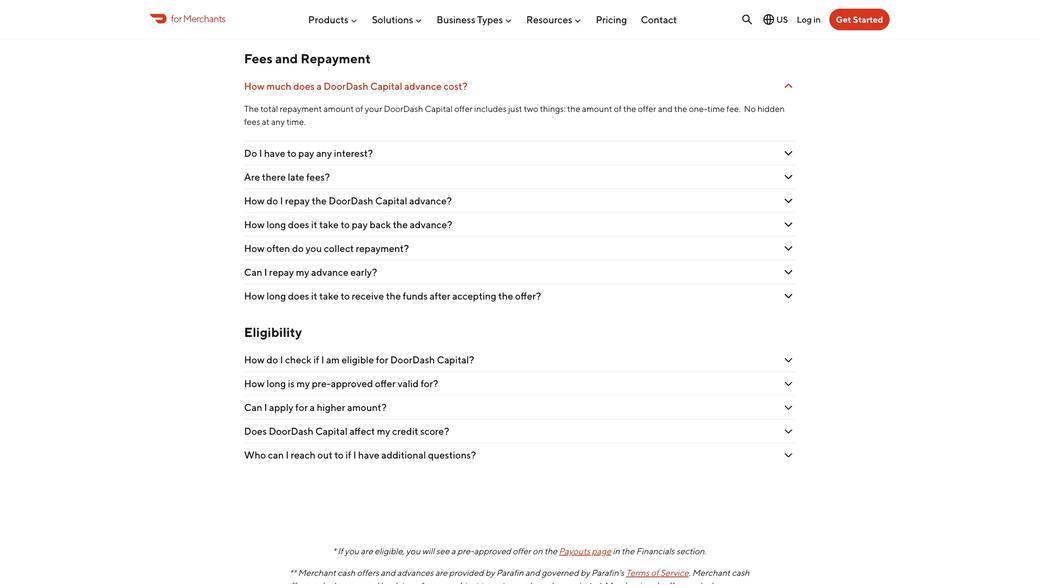 Task type: locate. For each thing, give the bounding box(es) containing it.
what
[[244, 16, 269, 28]]

1 vertical spatial for
[[376, 355, 388, 366]]

get
[[836, 14, 852, 25]]

0 horizontal spatial if
[[314, 355, 319, 366]]

2 it from the top
[[311, 290, 317, 302]]

there
[[262, 171, 286, 183]]

does up repayment
[[293, 80, 315, 92]]

1 horizontal spatial have
[[358, 450, 380, 462]]

my down check
[[297, 379, 310, 390]]

1 vertical spatial a
[[310, 402, 315, 414]]

for right eligible
[[376, 355, 388, 366]]

1 vertical spatial pay
[[352, 219, 368, 231]]

to for pay
[[341, 219, 350, 231]]

to up are there late fees?
[[287, 148, 297, 159]]

resources
[[526, 14, 573, 25]]

for left merchants
[[171, 13, 182, 24]]

credit
[[392, 426, 418, 438]]

merchant down terms
[[604, 582, 642, 585]]

advances for and
[[326, 582, 362, 585]]

2 take from the top
[[319, 290, 339, 302]]

doordash right "your" on the top left of page
[[384, 104, 423, 114]]

2 horizontal spatial of
[[651, 569, 659, 579]]

to inside . merchant cash offers and advances and bank transfers are subject to review and may be rescinded. merchant cash offers and advances ar
[[480, 582, 488, 585]]

1 horizontal spatial advances
[[397, 569, 434, 579]]

offers down service
[[663, 582, 685, 585]]

review
[[490, 582, 515, 585]]

chevron down image for eligible
[[782, 354, 795, 367]]

advances down if
[[326, 582, 362, 585]]

2 vertical spatial are
[[436, 582, 449, 585]]

your
[[365, 104, 382, 114]]

chevron down image for score?
[[782, 426, 795, 439]]

subject
[[450, 582, 479, 585]]

merchant right .
[[692, 569, 730, 579]]

in right log
[[814, 14, 821, 25]]

offers for ** merchant cash offers and advances are provided by parafin and governed by parafin's terms of service
[[357, 569, 379, 579]]

1 long from the top
[[267, 219, 286, 231]]

0 horizontal spatial in
[[613, 547, 620, 557]]

is down check
[[288, 379, 295, 390]]

do for repay
[[267, 195, 278, 207]]

doordash down repayment
[[324, 80, 368, 92]]

started
[[853, 14, 883, 25]]

cash right .
[[732, 569, 750, 579]]

1 horizontal spatial for
[[295, 402, 308, 414]]

2 long from the top
[[267, 290, 286, 302]]

are left eligible,
[[361, 547, 373, 557]]

1 horizontal spatial pay
[[352, 219, 368, 231]]

1 vertical spatial approved
[[474, 547, 511, 557]]

have down affect
[[358, 450, 380, 462]]

for right apply
[[295, 402, 308, 414]]

0 vertical spatial advance?
[[409, 195, 452, 207]]

business types
[[437, 14, 503, 25]]

offer left on
[[513, 547, 531, 557]]

6 how from the top
[[244, 355, 265, 366]]

receive
[[352, 290, 384, 302]]

does for how long does it take to pay back the advance?
[[288, 219, 309, 231]]

do right often
[[292, 243, 304, 254]]

you right if
[[345, 547, 359, 557]]

if left am
[[314, 355, 319, 366]]

time.
[[287, 117, 306, 127]]

i
[[259, 148, 262, 159], [280, 195, 283, 207], [264, 267, 267, 278], [280, 355, 283, 366], [321, 355, 324, 366], [264, 402, 267, 414], [286, 450, 289, 462], [353, 450, 356, 462]]

capital up back
[[375, 195, 407, 207]]

to right out
[[335, 450, 344, 462]]

for
[[171, 13, 182, 24], [376, 355, 388, 366], [295, 402, 308, 414]]

to
[[287, 148, 297, 159], [341, 219, 350, 231], [341, 290, 350, 302], [335, 450, 344, 462], [480, 582, 488, 585]]

0 vertical spatial it
[[311, 219, 317, 231]]

be
[[551, 582, 561, 585]]

2 by from the left
[[581, 569, 590, 579]]

is right the what
[[271, 16, 278, 28]]

0 vertical spatial repay
[[285, 195, 310, 207]]

chevron down image for cost?
[[782, 80, 795, 93]]

1 can from the top
[[244, 267, 262, 278]]

how much does a doordash capital advance cost?
[[244, 80, 468, 92]]

approved up ** merchant cash offers and advances are provided by parafin and governed by parafin's terms of service
[[474, 547, 511, 557]]

1 vertical spatial is
[[288, 379, 295, 390]]

types
[[477, 14, 503, 25]]

long up apply
[[267, 379, 286, 390]]

fees?
[[306, 171, 330, 183]]

my down the how often do you collect repayment? at left
[[296, 267, 309, 278]]

5 how from the top
[[244, 290, 265, 302]]

can i repay my advance early?
[[244, 267, 377, 278]]

0 vertical spatial long
[[267, 219, 286, 231]]

0 vertical spatial is
[[271, 16, 278, 28]]

chevron down image
[[782, 16, 795, 29], [782, 80, 795, 93], [782, 195, 795, 208], [782, 266, 795, 279], [782, 354, 795, 367], [782, 378, 795, 391], [782, 449, 795, 462]]

1 vertical spatial in
[[613, 547, 620, 557]]

chevron down image for advance?
[[782, 195, 795, 208]]

0 horizontal spatial a
[[310, 402, 315, 414]]

long for how long does it take to receive the funds after accepting the offer?
[[267, 290, 286, 302]]

by up rescinded.
[[581, 569, 590, 579]]

does up often
[[288, 219, 309, 231]]

is
[[271, 16, 278, 28], [288, 379, 295, 390]]

1 take from the top
[[319, 219, 339, 231]]

1 vertical spatial it
[[311, 290, 317, 302]]

page
[[592, 547, 611, 557]]

capital down cost?
[[425, 104, 453, 114]]

my for pre-
[[297, 379, 310, 390]]

2 vertical spatial do
[[267, 355, 278, 366]]

i down are there late fees?
[[280, 195, 283, 207]]

do down there
[[267, 195, 278, 207]]

chevron down image for valid
[[782, 378, 795, 391]]

business
[[437, 14, 475, 25]]

how for how long does it take to receive the funds after accepting the offer?
[[244, 290, 265, 302]]

i left apply
[[264, 402, 267, 414]]

my for advance
[[296, 267, 309, 278]]

0 horizontal spatial of
[[356, 104, 363, 114]]

long for how long does it take to pay back the advance?
[[267, 219, 286, 231]]

collect
[[324, 243, 354, 254]]

long up eligibility
[[267, 290, 286, 302]]

1 chevron down image from the top
[[782, 16, 795, 29]]

7 chevron down image from the top
[[782, 426, 795, 439]]

pay
[[298, 148, 314, 159], [352, 219, 368, 231]]

cash down terms of service link
[[644, 582, 662, 585]]

advances up transfers
[[397, 569, 434, 579]]

amount right "things:"
[[582, 104, 612, 114]]

1 vertical spatial long
[[267, 290, 286, 302]]

* if you are eligible, you will see a pre-approved offer on the payouts page in the financials section.
[[333, 547, 707, 557]]

pricing
[[596, 14, 627, 25]]

it down can i repay my advance early?
[[311, 290, 317, 302]]

3 how from the top
[[244, 219, 265, 231]]

0 horizontal spatial cash
[[338, 569, 355, 579]]

amount down how much does a doordash capital advance cost?
[[324, 104, 354, 114]]

how for how much does a doordash capital advance cost?
[[244, 80, 265, 92]]

1 horizontal spatial by
[[581, 569, 590, 579]]

advance left cost?
[[404, 80, 442, 92]]

3 chevron down image from the top
[[782, 195, 795, 208]]

do for check
[[267, 355, 278, 366]]

accepting
[[452, 290, 496, 302]]

a
[[317, 80, 322, 92], [310, 402, 315, 414], [451, 547, 456, 557]]

globe line image
[[762, 13, 775, 26]]

can
[[268, 450, 284, 462]]

are
[[361, 547, 373, 557], [435, 569, 448, 579], [436, 582, 449, 585]]

does doordash capital affect my credit score?
[[244, 426, 451, 438]]

eligible
[[342, 355, 374, 366]]

0 vertical spatial pay
[[298, 148, 314, 159]]

if right out
[[346, 450, 351, 462]]

can
[[244, 267, 262, 278], [244, 402, 262, 414]]

0 vertical spatial advance
[[404, 80, 442, 92]]

you up can i repay my advance early?
[[306, 243, 322, 254]]

1 horizontal spatial advance
[[404, 80, 442, 92]]

1 vertical spatial any
[[316, 148, 332, 159]]

capital inside the total repayment amount of your doordash capital offer includes just two things: the amount of the offer and the one-time fee.  no hidden fees at any time.
[[425, 104, 453, 114]]

0 vertical spatial my
[[296, 267, 309, 278]]

products link
[[308, 9, 358, 30]]

to left receive
[[341, 290, 350, 302]]

and inside the total repayment amount of your doordash capital offer includes just two things: the amount of the offer and the one-time fee.  no hidden fees at any time.
[[658, 104, 673, 114]]

how
[[244, 80, 265, 92], [244, 195, 265, 207], [244, 219, 265, 231], [244, 243, 265, 254], [244, 290, 265, 302], [244, 355, 265, 366], [244, 379, 265, 390]]

repay down often
[[269, 267, 294, 278]]

cash down if
[[338, 569, 355, 579]]

do
[[267, 195, 278, 207], [292, 243, 304, 254], [267, 355, 278, 366]]

by up review
[[485, 569, 495, 579]]

check
[[285, 355, 312, 366]]

0 horizontal spatial advances
[[326, 582, 362, 585]]

1 horizontal spatial offers
[[357, 569, 379, 579]]

my
[[296, 267, 309, 278], [297, 379, 310, 390], [377, 426, 390, 438]]

0 horizontal spatial advance
[[311, 267, 349, 278]]

4 how from the top
[[244, 243, 265, 254]]

1 horizontal spatial a
[[317, 80, 322, 92]]

repay down "late"
[[285, 195, 310, 207]]

0 vertical spatial does
[[293, 80, 315, 92]]

2 vertical spatial does
[[288, 290, 309, 302]]

1 it from the top
[[311, 219, 317, 231]]

valid
[[398, 379, 419, 390]]

see
[[436, 547, 450, 557]]

offer left one-
[[638, 104, 656, 114]]

3 chevron down image from the top
[[782, 218, 795, 231]]

pre- up can i apply for a higher amount?
[[312, 379, 331, 390]]

1 vertical spatial do
[[292, 243, 304, 254]]

1 horizontal spatial you
[[345, 547, 359, 557]]

any up fees?
[[316, 148, 332, 159]]

how for how do i repay the doordash capital advance?
[[244, 195, 265, 207]]

chevron down image for i
[[782, 449, 795, 462]]

long
[[267, 219, 286, 231], [267, 290, 286, 302], [267, 379, 286, 390]]

1 horizontal spatial is
[[288, 379, 295, 390]]

and
[[275, 51, 298, 66], [658, 104, 673, 114], [381, 569, 395, 579], [525, 569, 540, 579], [309, 582, 324, 585], [364, 582, 379, 585], [517, 582, 531, 585], [687, 582, 702, 585]]

does down can i repay my advance early?
[[288, 290, 309, 302]]

may
[[533, 582, 549, 585]]

a left higher
[[310, 402, 315, 414]]

1 how from the top
[[244, 80, 265, 92]]

to down how do i repay the doordash capital advance?
[[341, 219, 350, 231]]

0 horizontal spatial pre-
[[312, 379, 331, 390]]

0 vertical spatial approved
[[331, 379, 373, 390]]

1 vertical spatial does
[[288, 219, 309, 231]]

0 horizontal spatial have
[[264, 148, 285, 159]]

capital up "your" on the top left of page
[[370, 80, 402, 92]]

advance down the how often do you collect repayment? at left
[[311, 267, 349, 278]]

1 vertical spatial take
[[319, 290, 339, 302]]

by
[[485, 569, 495, 579], [581, 569, 590, 579]]

chevron down image for interest?
[[782, 147, 795, 160]]

5 chevron down image from the top
[[782, 290, 795, 303]]

6 chevron down image from the top
[[782, 402, 795, 415]]

0 vertical spatial any
[[271, 117, 285, 127]]

have up there
[[264, 148, 285, 159]]

merchant for .
[[692, 569, 730, 579]]

0 vertical spatial have
[[264, 148, 285, 159]]

does
[[293, 80, 315, 92], [288, 219, 309, 231], [288, 290, 309, 302]]

long for how long is my pre-approved offer valid for?
[[267, 379, 286, 390]]

advances down section.
[[703, 582, 740, 585]]

0 horizontal spatial merchant
[[298, 569, 336, 579]]

are left subject
[[436, 582, 449, 585]]

payouts page link
[[559, 547, 611, 557]]

pay left back
[[352, 219, 368, 231]]

just
[[508, 104, 522, 114]]

merchant right **
[[298, 569, 336, 579]]

reach
[[291, 450, 316, 462]]

offers down **
[[286, 582, 308, 585]]

0 vertical spatial a
[[317, 80, 322, 92]]

0 horizontal spatial for
[[171, 13, 182, 24]]

if
[[314, 355, 319, 366], [346, 450, 351, 462]]

approved down eligible
[[331, 379, 373, 390]]

1 horizontal spatial pre-
[[457, 547, 474, 557]]

approved
[[331, 379, 373, 390], [474, 547, 511, 557]]

0 vertical spatial can
[[244, 267, 262, 278]]

eligibility
[[244, 325, 302, 341]]

how often do you collect repayment?
[[244, 243, 411, 254]]

7 how from the top
[[244, 379, 265, 390]]

i down often
[[264, 267, 267, 278]]

1 vertical spatial pre-
[[457, 547, 474, 557]]

1 vertical spatial are
[[435, 569, 448, 579]]

1 vertical spatial if
[[346, 450, 351, 462]]

1 horizontal spatial if
[[346, 450, 351, 462]]

chevron down image
[[782, 147, 795, 160], [782, 171, 795, 184], [782, 218, 795, 231], [782, 242, 795, 255], [782, 290, 795, 303], [782, 402, 795, 415], [782, 426, 795, 439]]

out
[[318, 450, 333, 462]]

0 horizontal spatial amount
[[324, 104, 354, 114]]

am
[[326, 355, 340, 366]]

offers down eligible,
[[357, 569, 379, 579]]

hidden
[[758, 104, 785, 114]]

advances for are
[[397, 569, 434, 579]]

2 horizontal spatial cash
[[732, 569, 750, 579]]

0 horizontal spatial any
[[271, 117, 285, 127]]

1 vertical spatial can
[[244, 402, 262, 414]]

my right affect
[[377, 426, 390, 438]]

a right the 'see'
[[451, 547, 456, 557]]

take up the how often do you collect repayment? at left
[[319, 219, 339, 231]]

3 long from the top
[[267, 379, 286, 390]]

take down can i repay my advance early?
[[319, 290, 339, 302]]

1 horizontal spatial approved
[[474, 547, 511, 557]]

1 chevron down image from the top
[[782, 147, 795, 160]]

1 horizontal spatial of
[[614, 104, 622, 114]]

advance?
[[409, 195, 452, 207], [410, 219, 452, 231]]

1 vertical spatial my
[[297, 379, 310, 390]]

parafin
[[497, 569, 524, 579]]

6 chevron down image from the top
[[782, 378, 795, 391]]

do left check
[[267, 355, 278, 366]]

offer down cost?
[[454, 104, 473, 114]]

cash for ** merchant cash offers and advances are provided by parafin and governed by parafin's terms of service
[[338, 569, 355, 579]]

0 horizontal spatial offers
[[286, 582, 308, 585]]

have
[[264, 148, 285, 159], [358, 450, 380, 462]]

0 horizontal spatial by
[[485, 569, 495, 579]]

0 vertical spatial in
[[814, 14, 821, 25]]

to down ** merchant cash offers and advances are provided by parafin and governed by parafin's terms of service
[[480, 582, 488, 585]]

questions?
[[428, 450, 476, 462]]

2 chevron down image from the top
[[782, 80, 795, 93]]

a up repayment
[[317, 80, 322, 92]]

capital
[[370, 80, 402, 92], [425, 104, 453, 114], [375, 195, 407, 207], [315, 426, 348, 438]]

2 vertical spatial long
[[267, 379, 286, 390]]

you left will
[[406, 547, 420, 557]]

5 chevron down image from the top
[[782, 354, 795, 367]]

. merchant cash offers and advances and bank transfers are subject to review and may be rescinded. merchant cash offers and advances ar
[[286, 569, 754, 585]]

in right page
[[613, 547, 620, 557]]

pre- up provided
[[457, 547, 474, 557]]

2 can from the top
[[244, 402, 262, 414]]

interest?
[[334, 148, 373, 159]]

2 vertical spatial a
[[451, 547, 456, 557]]

can for can i apply for a higher amount?
[[244, 402, 262, 414]]

parafin's
[[592, 569, 624, 579]]

long up often
[[267, 219, 286, 231]]

7 chevron down image from the top
[[782, 449, 795, 462]]

it up the how often do you collect repayment? at left
[[311, 219, 317, 231]]

early?
[[351, 267, 377, 278]]

amount
[[324, 104, 354, 114], [582, 104, 612, 114]]

1 horizontal spatial amount
[[582, 104, 612, 114]]

i left check
[[280, 355, 283, 366]]

1 horizontal spatial merchant
[[604, 582, 642, 585]]

advance
[[404, 80, 442, 92], [311, 267, 349, 278]]

0 vertical spatial take
[[319, 219, 339, 231]]

higher
[[317, 402, 345, 414]]

2 horizontal spatial merchant
[[692, 569, 730, 579]]

2 how from the top
[[244, 195, 265, 207]]

are down the 'see'
[[435, 569, 448, 579]]

it for pay
[[311, 219, 317, 231]]

1 amount from the left
[[324, 104, 354, 114]]

pay up "late"
[[298, 148, 314, 159]]

2 horizontal spatial offers
[[663, 582, 685, 585]]

offer
[[454, 104, 473, 114], [638, 104, 656, 114], [375, 379, 396, 390], [513, 547, 531, 557]]

much
[[267, 80, 292, 92]]

any right at
[[271, 117, 285, 127]]

cash
[[338, 569, 355, 579], [732, 569, 750, 579], [644, 582, 662, 585]]

0 vertical spatial do
[[267, 195, 278, 207]]

of
[[356, 104, 363, 114], [614, 104, 622, 114], [651, 569, 659, 579]]



Task type: vqa. For each thing, say whether or not it's contained in the screenshot.
bottommost within
no



Task type: describe. For each thing, give the bounding box(es) containing it.
on
[[533, 547, 543, 557]]

do i have to pay any interest?
[[244, 148, 373, 159]]

log in
[[797, 14, 821, 25]]

2 horizontal spatial advances
[[703, 582, 740, 585]]

solutions
[[372, 14, 413, 25]]

** merchant cash offers and advances are provided by parafin and governed by parafin's terms of service
[[290, 569, 689, 579]]

1 horizontal spatial cash
[[644, 582, 662, 585]]

any inside the total repayment amount of your doordash capital offer includes just two things: the amount of the offer and the one-time fee.  no hidden fees at any time.
[[271, 117, 285, 127]]

does for how much does a doordash capital advance cost?
[[293, 80, 315, 92]]

offer?
[[515, 290, 541, 302]]

can i apply for a higher amount?
[[244, 402, 389, 414]]

amount?
[[347, 402, 387, 414]]

what is parafin?
[[244, 16, 316, 28]]

back
[[370, 219, 391, 231]]

0 horizontal spatial approved
[[331, 379, 373, 390]]

to for receive
[[341, 290, 350, 302]]

additional
[[382, 450, 426, 462]]

does
[[244, 426, 267, 438]]

for merchants link
[[149, 11, 226, 26]]

2 vertical spatial my
[[377, 426, 390, 438]]

things:
[[540, 104, 566, 114]]

4 chevron down image from the top
[[782, 242, 795, 255]]

often
[[267, 243, 290, 254]]

2 chevron down image from the top
[[782, 171, 795, 184]]

does for how long does it take to receive the funds after accepting the offer?
[[288, 290, 309, 302]]

1 vertical spatial advance?
[[410, 219, 452, 231]]

includes
[[474, 104, 507, 114]]

bank
[[380, 582, 399, 585]]

chevron down image for amount?
[[782, 402, 795, 415]]

are inside . merchant cash offers and advances and bank transfers are subject to review and may be rescinded. merchant cash offers and advances ar
[[436, 582, 449, 585]]

transfers
[[401, 582, 435, 585]]

affect
[[350, 426, 375, 438]]

2 vertical spatial for
[[295, 402, 308, 414]]

time
[[708, 104, 725, 114]]

cash for . merchant cash offers and advances and bank transfers are subject to review and may be rescinded. merchant cash offers and advances ar
[[732, 569, 750, 579]]

doordash up how long does it take to pay back the advance?
[[329, 195, 373, 207]]

to for if
[[335, 450, 344, 462]]

how long does it take to pay back the advance?
[[244, 219, 452, 231]]

financials
[[636, 547, 675, 557]]

provided
[[449, 569, 484, 579]]

after
[[430, 290, 451, 302]]

**
[[290, 569, 296, 579]]

chevron down image for pay
[[782, 218, 795, 231]]

doordash inside the total repayment amount of your doordash capital offer includes just two things: the amount of the offer and the one-time fee.  no hidden fees at any time.
[[384, 104, 423, 114]]

how long does it take to receive the funds after accepting the offer?
[[244, 290, 541, 302]]

offer left valid
[[375, 379, 396, 390]]

rescinded.
[[563, 582, 603, 585]]

will
[[422, 547, 435, 557]]

log in link
[[797, 14, 821, 25]]

contact
[[641, 14, 677, 25]]

4 chevron down image from the top
[[782, 266, 795, 279]]

fees
[[244, 117, 260, 127]]

0 vertical spatial for
[[171, 13, 182, 24]]

of for ** merchant cash offers and advances are provided by parafin and governed by parafin's terms of service
[[651, 569, 659, 579]]

of for the total repayment amount of your doordash capital offer includes just two things: the amount of the offer and the one-time fee.  no hidden fees at any time.
[[614, 104, 622, 114]]

i right do
[[259, 148, 262, 159]]

how for how often do you collect repayment?
[[244, 243, 265, 254]]

repayment
[[301, 51, 371, 66]]

eligible,
[[375, 547, 405, 557]]

chevron down image for receive
[[782, 290, 795, 303]]

contact link
[[641, 9, 677, 30]]

*
[[333, 547, 336, 557]]

how do i repay the doordash capital advance?
[[244, 195, 452, 207]]

fees
[[244, 51, 273, 66]]

get started button
[[830, 9, 890, 30]]

take for receive
[[319, 290, 339, 302]]

for merchants
[[171, 13, 226, 24]]

for?
[[421, 379, 438, 390]]

who can i reach out to if i have additional questions?
[[244, 450, 476, 462]]

2 horizontal spatial you
[[406, 547, 420, 557]]

funds
[[403, 290, 428, 302]]

the total repayment amount of your doordash capital offer includes just two things: the amount of the offer and the one-time fee.  no hidden fees at any time.
[[244, 104, 785, 127]]

solutions link
[[372, 9, 423, 30]]

resources link
[[526, 9, 582, 30]]

1 vertical spatial have
[[358, 450, 380, 462]]

merchants
[[183, 13, 226, 24]]

i down does doordash capital affect my credit score? on the left bottom
[[353, 450, 356, 462]]

1 horizontal spatial any
[[316, 148, 332, 159]]

score?
[[420, 426, 449, 438]]

total
[[260, 104, 278, 114]]

how long is my pre-approved offer valid for?
[[244, 379, 438, 390]]

0 horizontal spatial you
[[306, 243, 322, 254]]

0 vertical spatial are
[[361, 547, 373, 557]]

1 vertical spatial repay
[[269, 267, 294, 278]]

get started
[[836, 14, 883, 25]]

1 horizontal spatial in
[[814, 14, 821, 25]]

1 by from the left
[[485, 569, 495, 579]]

0 vertical spatial pre-
[[312, 379, 331, 390]]

0 horizontal spatial is
[[271, 16, 278, 28]]

i right can
[[286, 450, 289, 462]]

are
[[244, 171, 260, 183]]

repayment
[[280, 104, 322, 114]]

section.
[[677, 547, 707, 557]]

0 vertical spatial if
[[314, 355, 319, 366]]

one-
[[689, 104, 708, 114]]

the
[[244, 104, 259, 114]]

can for can i repay my advance early?
[[244, 267, 262, 278]]

take for pay
[[319, 219, 339, 231]]

offers for . merchant cash offers and advances and bank transfers are subject to review and may be rescinded. merchant cash offers and advances ar
[[286, 582, 308, 585]]

2 horizontal spatial for
[[376, 355, 388, 366]]

who
[[244, 450, 266, 462]]

apply
[[269, 402, 294, 414]]

how for how long is my pre-approved offer valid for?
[[244, 379, 265, 390]]

how for how do i check if i am eligible for doordash capital?
[[244, 355, 265, 366]]

it for receive
[[311, 290, 317, 302]]

how do i check if i am eligible for doordash capital?
[[244, 355, 474, 366]]

log
[[797, 14, 812, 25]]

are there late fees?
[[244, 171, 332, 183]]

doordash down apply
[[269, 426, 313, 438]]

business types link
[[437, 9, 513, 30]]

governed
[[542, 569, 579, 579]]

fees and repayment
[[244, 51, 371, 66]]

terms
[[626, 569, 649, 579]]

doordash up valid
[[390, 355, 435, 366]]

0 horizontal spatial pay
[[298, 148, 314, 159]]

repayment?
[[356, 243, 409, 254]]

2 horizontal spatial a
[[451, 547, 456, 557]]

i left am
[[321, 355, 324, 366]]

2 amount from the left
[[582, 104, 612, 114]]

how for how long does it take to pay back the advance?
[[244, 219, 265, 231]]

merchant for **
[[298, 569, 336, 579]]

cost?
[[444, 80, 468, 92]]

do
[[244, 148, 257, 159]]

us
[[777, 14, 788, 25]]

1 vertical spatial advance
[[311, 267, 349, 278]]

payouts
[[559, 547, 590, 557]]

capital down higher
[[315, 426, 348, 438]]



